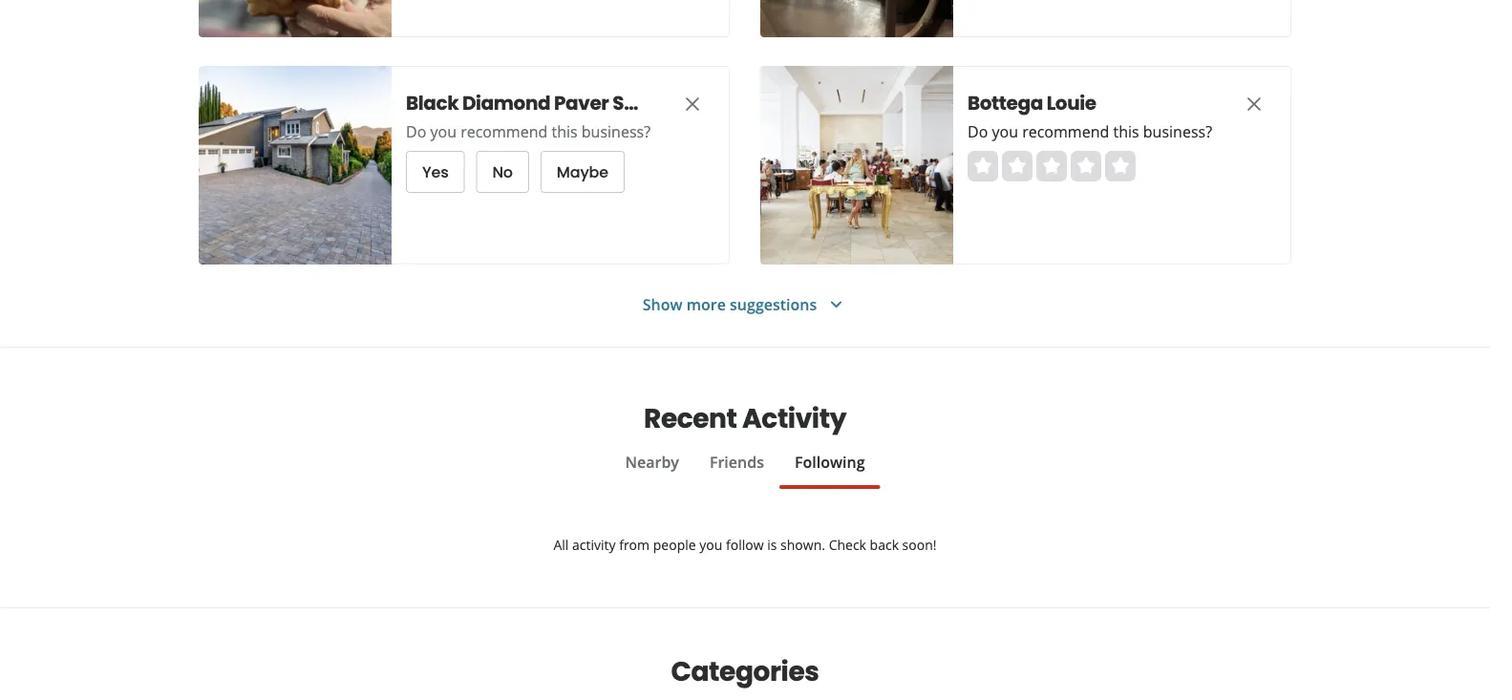 Task type: describe. For each thing, give the bounding box(es) containing it.
people
[[653, 536, 696, 554]]

all
[[554, 536, 569, 554]]

shown.
[[781, 536, 825, 554]]

you for black
[[430, 121, 457, 142]]

categories
[[671, 653, 819, 690]]

more
[[687, 294, 726, 315]]

from
[[619, 536, 650, 554]]

you for bottega
[[992, 121, 1018, 142]]

tab list containing nearby
[[199, 451, 1292, 489]]

all activity from people you follow is shown. check back soon!
[[554, 536, 937, 554]]

(no rating) image
[[968, 151, 1136, 182]]

photo of black diamond paver stones & landscape image
[[199, 66, 392, 265]]

bottega louie
[[968, 90, 1096, 117]]

rating element
[[968, 151, 1136, 182]]

photo of st paul fish company image
[[199, 0, 392, 37]]

show
[[643, 294, 683, 315]]

nearby
[[625, 452, 679, 473]]

&
[[681, 90, 696, 117]]

dismiss card image
[[1243, 93, 1266, 116]]

black diamond paver stones & landscape
[[406, 90, 804, 117]]

recent
[[644, 399, 737, 437]]

recent activity
[[644, 399, 846, 437]]

dismiss card image
[[681, 93, 704, 116]]

diamond
[[462, 90, 550, 117]]

you inside explore recent activity section 'section'
[[699, 536, 723, 554]]

do for black diamond paver stones & landscape
[[406, 121, 426, 142]]

stones
[[613, 90, 677, 117]]

recommend for louie
[[1022, 121, 1109, 142]]

business? for diamond
[[582, 121, 651, 142]]

back
[[870, 536, 899, 554]]

category navigation section navigation
[[180, 609, 1311, 699]]

activity
[[572, 536, 616, 554]]

show more suggestions
[[643, 294, 817, 315]]



Task type: vqa. For each thing, say whether or not it's contained in the screenshot.
SHOW
yes



Task type: locate. For each thing, give the bounding box(es) containing it.
this down paver
[[552, 121, 578, 142]]

recommend down diamond
[[461, 121, 548, 142]]

this down bottega louie link
[[1113, 121, 1139, 142]]

you down bottega
[[992, 121, 1018, 142]]

business? for louie
[[1143, 121, 1212, 142]]

do for bottega louie
[[968, 121, 988, 142]]

1 do you recommend this business? from the left
[[406, 121, 651, 142]]

do you recommend this business? down bottega louie link
[[968, 121, 1212, 142]]

friends
[[710, 452, 764, 473]]

black diamond paver stones & landscape link
[[406, 90, 804, 117]]

black
[[406, 90, 459, 117]]

1 business? from the left
[[582, 121, 651, 142]]

0 horizontal spatial do you recommend this business?
[[406, 121, 651, 142]]

1 horizontal spatial do
[[968, 121, 988, 142]]

this
[[552, 121, 578, 142], [1113, 121, 1139, 142]]

1 horizontal spatial business?
[[1143, 121, 1212, 142]]

yes button
[[406, 151, 465, 193]]

2 do you recommend this business? from the left
[[968, 121, 1212, 142]]

1 horizontal spatial do you recommend this business?
[[968, 121, 1212, 142]]

recommend down the louie
[[1022, 121, 1109, 142]]

business? down black diamond paver stones & landscape
[[582, 121, 651, 142]]

follow
[[726, 536, 764, 554]]

1 this from the left
[[552, 121, 578, 142]]

1 horizontal spatial this
[[1113, 121, 1139, 142]]

explore recent activity section section
[[199, 348, 1292, 608]]

do you recommend this business?
[[406, 121, 651, 142], [968, 121, 1212, 142]]

business? down bottega louie link
[[1143, 121, 1212, 142]]

do you recommend this business? for diamond
[[406, 121, 651, 142]]

louie
[[1047, 90, 1096, 117]]

do you recommend this business? down diamond
[[406, 121, 651, 142]]

maybe
[[557, 161, 608, 183]]

no
[[492, 161, 513, 183]]

bottega louie link
[[968, 90, 1207, 117]]

recommend
[[461, 121, 548, 142], [1022, 121, 1109, 142]]

maybe button
[[541, 151, 625, 193]]

paver
[[554, 90, 609, 117]]

2 recommend from the left
[[1022, 121, 1109, 142]]

0 horizontal spatial this
[[552, 121, 578, 142]]

recommend for diamond
[[461, 121, 548, 142]]

2 business? from the left
[[1143, 121, 1212, 142]]

show more suggestions button
[[643, 293, 848, 316]]

tab list
[[199, 451, 1292, 489]]

business?
[[582, 121, 651, 142], [1143, 121, 1212, 142]]

24 chevron down v2 image
[[825, 293, 848, 316]]

suggestions
[[730, 294, 817, 315]]

you left follow
[[699, 536, 723, 554]]

2 horizontal spatial you
[[992, 121, 1018, 142]]

1 recommend from the left
[[461, 121, 548, 142]]

following
[[795, 452, 865, 473]]

you
[[430, 121, 457, 142], [992, 121, 1018, 142], [699, 536, 723, 554]]

2 do from the left
[[968, 121, 988, 142]]

do
[[406, 121, 426, 142], [968, 121, 988, 142]]

check
[[829, 536, 866, 554]]

this for diamond
[[552, 121, 578, 142]]

do you recommend this business? for louie
[[968, 121, 1212, 142]]

no button
[[476, 151, 529, 193]]

this for louie
[[1113, 121, 1139, 142]]

1 horizontal spatial recommend
[[1022, 121, 1109, 142]]

0 horizontal spatial you
[[430, 121, 457, 142]]

you down black
[[430, 121, 457, 142]]

yes
[[422, 161, 449, 183]]

photo of universal citywalk hollywood image
[[760, 0, 953, 37]]

1 do from the left
[[406, 121, 426, 142]]

0 horizontal spatial business?
[[582, 121, 651, 142]]

None radio
[[1002, 151, 1033, 182], [1036, 151, 1067, 182], [1071, 151, 1101, 182], [1002, 151, 1033, 182], [1036, 151, 1067, 182], [1071, 151, 1101, 182]]

soon!
[[902, 536, 937, 554]]

None radio
[[968, 151, 998, 182], [1105, 151, 1136, 182], [968, 151, 998, 182], [1105, 151, 1136, 182]]

0 horizontal spatial do
[[406, 121, 426, 142]]

is
[[767, 536, 777, 554]]

do down bottega
[[968, 121, 988, 142]]

photo of bottega louie image
[[760, 66, 953, 265]]

0 horizontal spatial recommend
[[461, 121, 548, 142]]

bottega
[[968, 90, 1043, 117]]

1 horizontal spatial you
[[699, 536, 723, 554]]

landscape
[[700, 90, 804, 117]]

do down black
[[406, 121, 426, 142]]

2 this from the left
[[1113, 121, 1139, 142]]

activity
[[742, 399, 846, 437]]



